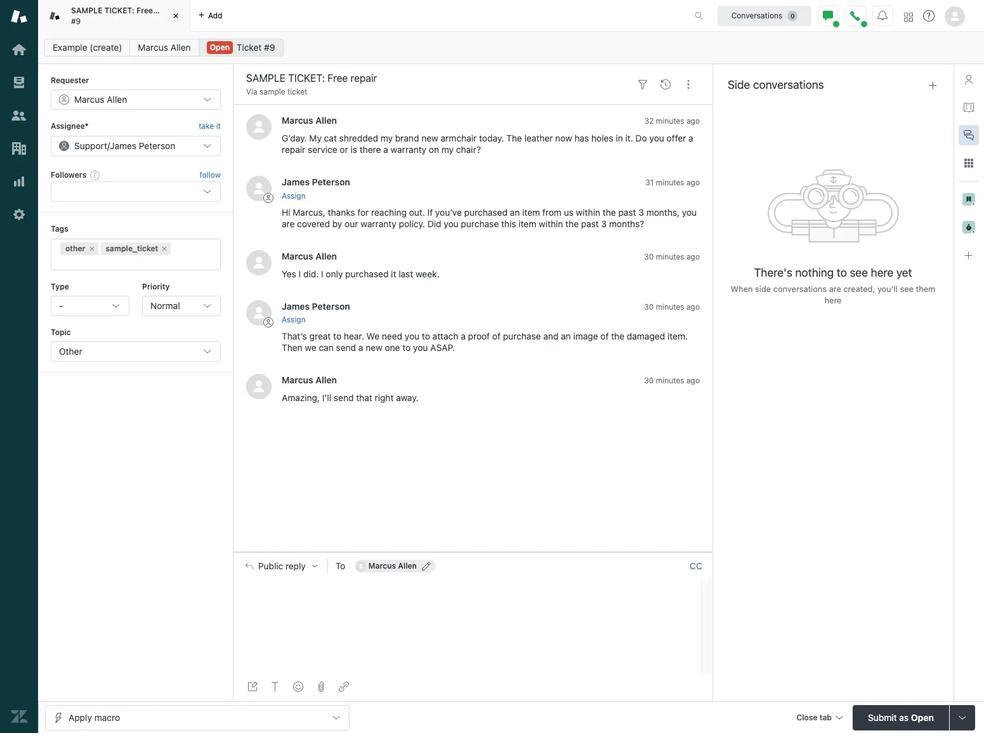 Task type: vqa. For each thing, say whether or not it's contained in the screenshot.
an
yes



Task type: locate. For each thing, give the bounding box(es) containing it.
an right and
[[561, 331, 571, 342]]

other
[[65, 244, 85, 253]]

purchased
[[465, 207, 508, 218], [346, 268, 389, 279]]

us
[[564, 207, 574, 218]]

1 vertical spatial are
[[830, 284, 842, 294]]

allen
[[171, 42, 191, 53], [107, 94, 127, 105], [316, 115, 337, 126], [316, 251, 337, 261], [316, 375, 337, 385], [398, 561, 417, 571]]

marcus up g'day.
[[282, 115, 313, 126]]

marcus allen link up the "my"
[[282, 115, 337, 126]]

james inside assignee* element
[[110, 140, 137, 151]]

1 30 minutes ago from the top
[[645, 252, 700, 261]]

yet
[[897, 266, 913, 279]]

ago for hi marcus, thanks for reaching out. if you've purchased an item from us within the past 3 months, you are covered by our warranty policy. did you purchase this item within the past 3 months?
[[687, 178, 700, 188]]

2 vertical spatial james
[[282, 301, 310, 312]]

1 horizontal spatial repair
[[282, 144, 306, 155]]

conversationlabel log
[[234, 104, 713, 552]]

0 vertical spatial it
[[216, 122, 221, 131]]

#9 right the ticket
[[264, 42, 275, 53]]

0 vertical spatial my
[[381, 133, 393, 144]]

marcus allen up the "my"
[[282, 115, 337, 126]]

my
[[381, 133, 393, 144], [442, 144, 454, 155]]

an up this
[[510, 207, 520, 218]]

james right 'support'
[[110, 140, 137, 151]]

of
[[493, 331, 501, 342], [601, 331, 609, 342]]

of right proof
[[493, 331, 501, 342]]

32
[[645, 116, 654, 126]]

within right us
[[576, 207, 601, 218]]

30 minutes ago up item.
[[645, 302, 700, 312]]

1 30 from the top
[[645, 252, 654, 261]]

by
[[333, 218, 342, 229]]

1 vertical spatial my
[[442, 144, 454, 155]]

main element
[[0, 0, 38, 733]]

1 horizontal spatial see
[[901, 284, 914, 294]]

0 horizontal spatial purchased
[[346, 268, 389, 279]]

public
[[258, 561, 283, 571]]

assign button for that's
[[282, 314, 306, 326]]

i right the yes
[[299, 268, 301, 279]]

marcus allen link for g'day.
[[282, 115, 337, 126]]

do
[[636, 133, 647, 144]]

3
[[639, 207, 644, 218], [602, 218, 607, 229]]

minutes up offer
[[656, 116, 685, 126]]

repair
[[155, 6, 177, 15], [282, 144, 306, 155]]

an
[[510, 207, 520, 218], [561, 331, 571, 342]]

and
[[544, 331, 559, 342]]

0 vertical spatial repair
[[155, 6, 177, 15]]

0 horizontal spatial past
[[581, 218, 599, 229]]

my up there
[[381, 133, 393, 144]]

topic element
[[51, 342, 221, 362]]

1 vertical spatial repair
[[282, 144, 306, 155]]

purchased up this
[[465, 207, 508, 218]]

1 vertical spatial peterson
[[312, 177, 350, 188]]

1 horizontal spatial within
[[576, 207, 601, 218]]

within
[[576, 207, 601, 218], [539, 218, 563, 229]]

2 assign button from the top
[[282, 314, 306, 326]]

Subject field
[[244, 70, 629, 86]]

minutes for attach
[[656, 302, 685, 312]]

peterson for that's
[[312, 301, 350, 312]]

avatar image for amazing,
[[246, 374, 272, 399]]

button displays agent's chat status as online. image
[[824, 10, 834, 21]]

i right did.
[[321, 268, 324, 279]]

1 vertical spatial james
[[282, 177, 310, 188]]

james peterson assign
[[282, 177, 350, 200], [282, 301, 350, 324]]

the down us
[[566, 218, 579, 229]]

a right offer
[[689, 133, 694, 144]]

james
[[110, 140, 137, 151], [282, 177, 310, 188], [282, 301, 310, 312]]

30 minutes ago text field up item.
[[645, 302, 700, 312]]

reaching
[[371, 207, 407, 218]]

ago
[[687, 116, 700, 126], [687, 178, 700, 188], [687, 252, 700, 261], [687, 302, 700, 312], [687, 376, 700, 385]]

1 vertical spatial it
[[391, 268, 396, 279]]

purchase inside that's great to hear. we need you to attach a proof of purchase and an image of the damaged item. then we can send a new one to you asap.
[[503, 331, 541, 342]]

0 horizontal spatial it
[[216, 122, 221, 131]]

1 vertical spatial assign
[[282, 315, 306, 324]]

assign button up that's
[[282, 314, 306, 326]]

30 minutes ago text field for that's great to hear. we need you to attach a proof of purchase and an image of the damaged item. then we can send a new one to you asap.
[[645, 302, 700, 312]]

james peterson link up marcus,
[[282, 177, 350, 188]]

1 vertical spatial assign button
[[282, 314, 306, 326]]

requester element
[[51, 90, 221, 110]]

31
[[646, 178, 654, 188]]

remove image
[[88, 245, 96, 252]]

0 vertical spatial send
[[336, 342, 356, 353]]

requester
[[51, 76, 89, 85]]

now
[[556, 133, 572, 144]]

1 vertical spatial 30 minutes ago
[[645, 302, 700, 312]]

when
[[731, 284, 753, 294]]

1 james peterson assign from the top
[[282, 177, 350, 200]]

1 horizontal spatial purchased
[[465, 207, 508, 218]]

image
[[574, 331, 599, 342]]

1 vertical spatial 30 minutes ago text field
[[645, 376, 700, 385]]

0 horizontal spatial open
[[210, 43, 230, 52]]

0 vertical spatial open
[[210, 43, 230, 52]]

sample
[[260, 87, 285, 97]]

james peterson link
[[282, 177, 350, 188], [282, 301, 350, 312]]

open right as
[[912, 712, 935, 723]]

0 horizontal spatial repair
[[155, 6, 177, 15]]

close image
[[170, 10, 182, 22]]

sample ticket: free repair #9
[[71, 6, 177, 26]]

knowledge image
[[964, 102, 975, 112]]

did
[[428, 218, 442, 229]]

amazing,
[[282, 392, 320, 403]]

customer context image
[[964, 74, 975, 84]]

2 assign from the top
[[282, 315, 306, 324]]

2 vertical spatial 30
[[645, 376, 654, 385]]

hi marcus, thanks for reaching out. if you've purchased an item from us within the past 3 months, you are covered by our warranty policy. did you purchase this item within the past 3 months?
[[282, 207, 700, 229]]

james for that's
[[282, 301, 310, 312]]

offer
[[667, 133, 687, 144]]

0 vertical spatial #9
[[71, 16, 81, 26]]

item
[[523, 207, 540, 218], [519, 218, 537, 229]]

marcus allen link for yes
[[282, 251, 337, 261]]

0 vertical spatial here
[[871, 266, 894, 279]]

0 horizontal spatial #9
[[71, 16, 81, 26]]

3 up the months?
[[639, 207, 644, 218]]

0 vertical spatial peterson
[[139, 140, 175, 151]]

g'day. my cat shredded my brand new armchair today. the leather now has holes in it. do you offer a repair service or is there a warranty on my chair?
[[282, 133, 694, 155]]

1 vertical spatial past
[[581, 218, 599, 229]]

an inside that's great to hear. we need you to attach a proof of purchase and an image of the damaged item. then we can send a new one to you asap.
[[561, 331, 571, 342]]

0 vertical spatial warranty
[[391, 144, 427, 155]]

30 minutes ago
[[645, 252, 700, 261], [645, 302, 700, 312], [645, 376, 700, 385]]

minutes down "months,"
[[656, 252, 685, 261]]

0 vertical spatial are
[[282, 218, 295, 229]]

0 vertical spatial 30
[[645, 252, 654, 261]]

2 james peterson assign from the top
[[282, 301, 350, 324]]

3 avatar image from the top
[[246, 250, 272, 275]]

warranty down reaching
[[361, 218, 397, 229]]

0 vertical spatial james peterson assign
[[282, 177, 350, 200]]

james peterson link for marcus,
[[282, 177, 350, 188]]

cc button
[[690, 561, 703, 572]]

marcus allen up amazing,
[[282, 375, 337, 385]]

0 horizontal spatial are
[[282, 218, 295, 229]]

0 vertical spatial within
[[576, 207, 601, 218]]

1 minutes from the top
[[656, 116, 685, 126]]

are left created,
[[830, 284, 842, 294]]

the inside that's great to hear. we need you to attach a proof of purchase and an image of the damaged item. then we can send a new one to you asap.
[[612, 331, 625, 342]]

edit user image
[[422, 562, 431, 571]]

#9 inside sample ticket: free repair #9
[[71, 16, 81, 26]]

admin image
[[11, 206, 27, 223]]

within down from
[[539, 218, 563, 229]]

2 30 minutes ago text field from the top
[[645, 376, 700, 385]]

conversations down nothing
[[774, 284, 827, 294]]

james peterson assign for marcus,
[[282, 177, 350, 200]]

2 minutes from the top
[[656, 178, 685, 188]]

0 horizontal spatial my
[[381, 133, 393, 144]]

2 vertical spatial the
[[612, 331, 625, 342]]

2 of from the left
[[601, 331, 609, 342]]

2 vertical spatial 30 minutes ago
[[645, 376, 700, 385]]

30
[[645, 252, 654, 261], [645, 302, 654, 312], [645, 376, 654, 385]]

30 minutes ago down item.
[[645, 376, 700, 385]]

1 vertical spatial purchase
[[503, 331, 541, 342]]

allen up support / james peterson
[[107, 94, 127, 105]]

2 ago from the top
[[687, 178, 700, 188]]

side
[[756, 284, 772, 294]]

week.
[[416, 268, 440, 279]]

1 vertical spatial open
[[912, 712, 935, 723]]

1 horizontal spatial here
[[871, 266, 894, 279]]

30 minutes ago for week.
[[645, 252, 700, 261]]

2 vertical spatial peterson
[[312, 301, 350, 312]]

5 ago from the top
[[687, 376, 700, 385]]

warranty down brand
[[391, 144, 427, 155]]

0 vertical spatial 30 minutes ago text field
[[645, 302, 700, 312]]

customers image
[[11, 107, 27, 124]]

0 vertical spatial an
[[510, 207, 520, 218]]

peterson inside assignee* element
[[139, 140, 175, 151]]

new up the on
[[422, 133, 439, 144]]

30 up damaged
[[645, 302, 654, 312]]

you'll
[[878, 284, 898, 294]]

1 vertical spatial warranty
[[361, 218, 397, 229]]

brand
[[395, 133, 419, 144]]

send right i'll
[[334, 392, 354, 403]]

that
[[356, 392, 373, 403]]

purchase left this
[[461, 218, 499, 229]]

you left asap.
[[413, 342, 428, 353]]

1 vertical spatial james peterson assign
[[282, 301, 350, 324]]

marcus allen down close image
[[138, 42, 191, 53]]

james peterson link up great
[[282, 301, 350, 312]]

2 30 minutes ago from the top
[[645, 302, 700, 312]]

0 vertical spatial past
[[619, 207, 637, 218]]

yes
[[282, 268, 296, 279]]

30 down damaged
[[645, 376, 654, 385]]

3 30 from the top
[[645, 376, 654, 385]]

here up you'll
[[871, 266, 894, 279]]

james peterson link for great
[[282, 301, 350, 312]]

0 vertical spatial assign button
[[282, 190, 306, 202]]

example (create) button
[[44, 39, 130, 57]]

peterson right the /
[[139, 140, 175, 151]]

marcus allen link
[[130, 39, 199, 57], [282, 115, 337, 126], [282, 251, 337, 261], [282, 375, 337, 385]]

purchase left and
[[503, 331, 541, 342]]

close tab
[[797, 713, 832, 722]]

1 horizontal spatial an
[[561, 331, 571, 342]]

yes i did. i only purchased it last week.
[[282, 268, 440, 279]]

past left the months?
[[581, 218, 599, 229]]

ago for amazing, i'll send that right away.
[[687, 376, 700, 385]]

30 minutes ago down "months,"
[[645, 252, 700, 261]]

1 horizontal spatial purchase
[[503, 331, 541, 342]]

cc
[[690, 561, 703, 571]]

conversations right side
[[754, 78, 825, 92]]

0 horizontal spatial new
[[366, 342, 383, 353]]

it left the last
[[391, 268, 396, 279]]

1 vertical spatial conversations
[[774, 284, 827, 294]]

right
[[375, 392, 394, 403]]

add
[[208, 10, 223, 20]]

assign up that's
[[282, 315, 306, 324]]

minutes right 31
[[656, 178, 685, 188]]

0 vertical spatial purchase
[[461, 218, 499, 229]]

4 ago from the top
[[687, 302, 700, 312]]

marcus allen link for amazing,
[[282, 375, 337, 385]]

it right 'take'
[[216, 122, 221, 131]]

events image
[[661, 79, 671, 89]]

1 vertical spatial 30
[[645, 302, 654, 312]]

3 left the months?
[[602, 218, 607, 229]]

0 vertical spatial item
[[523, 207, 540, 218]]

2 i from the left
[[321, 268, 324, 279]]

add button
[[190, 0, 230, 31]]

to left attach
[[422, 331, 430, 342]]

1 horizontal spatial i
[[321, 268, 324, 279]]

filter image
[[638, 79, 648, 89]]

repair down g'day.
[[282, 144, 306, 155]]

you right do
[[650, 133, 665, 144]]

views image
[[11, 74, 27, 91]]

32 minutes ago text field
[[645, 116, 700, 126]]

proof
[[468, 331, 490, 342]]

assign for that's
[[282, 315, 306, 324]]

5 minutes from the top
[[656, 376, 685, 385]]

james up hi
[[282, 177, 310, 188]]

marcus right marcus.allen@example.com icon
[[369, 561, 396, 571]]

31 minutes ago text field
[[646, 178, 700, 188]]

tab
[[38, 0, 190, 32]]

repair right free
[[155, 6, 177, 15]]

there's
[[755, 266, 793, 279]]

0 vertical spatial purchased
[[465, 207, 508, 218]]

1 horizontal spatial it
[[391, 268, 396, 279]]

1 horizontal spatial of
[[601, 331, 609, 342]]

1 horizontal spatial are
[[830, 284, 842, 294]]

assignee*
[[51, 122, 89, 131]]

you
[[650, 133, 665, 144], [682, 207, 697, 218], [444, 218, 459, 229], [405, 331, 420, 342], [413, 342, 428, 353]]

item right this
[[519, 218, 537, 229]]

organizations image
[[11, 140, 27, 157]]

marcus allen right marcus.allen@example.com icon
[[369, 561, 417, 571]]

minutes for purchased
[[656, 178, 685, 188]]

hi
[[282, 207, 291, 218]]

asap.
[[431, 342, 455, 353]]

allen up only
[[316, 251, 337, 261]]

marcus allen link down close image
[[130, 39, 199, 57]]

marcus allen link up amazing,
[[282, 375, 337, 385]]

1 vertical spatial item
[[519, 218, 537, 229]]

marcus allen link up did.
[[282, 251, 337, 261]]

conversations
[[754, 78, 825, 92], [774, 284, 827, 294]]

conversations
[[732, 10, 783, 20]]

avatar image
[[246, 115, 272, 140], [246, 176, 272, 202], [246, 250, 272, 275], [246, 300, 272, 325], [246, 374, 272, 399]]

30 down the months?
[[645, 252, 654, 261]]

1 vertical spatial an
[[561, 331, 571, 342]]

allen down close image
[[171, 42, 191, 53]]

are down hi
[[282, 218, 295, 229]]

1 vertical spatial 3
[[602, 218, 607, 229]]

assign up hi
[[282, 191, 306, 200]]

open inside 'secondary' element
[[210, 43, 230, 52]]

here down nothing
[[825, 295, 842, 305]]

of right image
[[601, 331, 609, 342]]

1 assign button from the top
[[282, 190, 306, 202]]

5 avatar image from the top
[[246, 374, 272, 399]]

assign button up hi
[[282, 190, 306, 202]]

my right the on
[[442, 144, 454, 155]]

1 vertical spatial james peterson link
[[282, 301, 350, 312]]

marcus inside requester element
[[74, 94, 104, 105]]

30 minutes ago for attach
[[645, 302, 700, 312]]

time tracking image
[[963, 221, 976, 234]]

to
[[336, 561, 346, 571]]

1 horizontal spatial new
[[422, 133, 439, 144]]

take it
[[199, 122, 221, 131]]

service
[[308, 144, 338, 155]]

0 vertical spatial see
[[850, 266, 869, 279]]

to
[[837, 266, 848, 279], [333, 331, 342, 342], [422, 331, 430, 342], [403, 342, 411, 353]]

marcus allen down requester
[[74, 94, 127, 105]]

marcus down free
[[138, 42, 168, 53]]

1 vertical spatial see
[[901, 284, 914, 294]]

4 minutes from the top
[[656, 302, 685, 312]]

i'll
[[322, 392, 332, 403]]

draft mode image
[[248, 682, 258, 692]]

get started image
[[11, 41, 27, 58]]

past up the months?
[[619, 207, 637, 218]]

as
[[900, 712, 909, 723]]

send inside that's great to hear. we need you to attach a proof of purchase and an image of the damaged item. then we can send a new one to you asap.
[[336, 342, 356, 353]]

you down you've
[[444, 218, 459, 229]]

item left from
[[523, 207, 540, 218]]

james up that's
[[282, 301, 310, 312]]

the up the months?
[[603, 207, 616, 218]]

2 avatar image from the top
[[246, 176, 272, 202]]

i
[[299, 268, 301, 279], [321, 268, 324, 279]]

2 james peterson link from the top
[[282, 301, 350, 312]]

see up created,
[[850, 266, 869, 279]]

ticket actions image
[[684, 79, 694, 89]]

0 vertical spatial james peterson link
[[282, 177, 350, 188]]

james peterson assign up great
[[282, 301, 350, 324]]

#9 down sample
[[71, 16, 81, 26]]

marcus.allen@example.com image
[[356, 561, 366, 571]]

1 30 minutes ago text field from the top
[[645, 302, 700, 312]]

follow
[[200, 170, 221, 180]]

1 vertical spatial within
[[539, 218, 563, 229]]

30 minutes ago text field for amazing, i'll send that right away.
[[645, 376, 700, 385]]

0 horizontal spatial an
[[510, 207, 520, 218]]

0 vertical spatial new
[[422, 133, 439, 144]]

assign
[[282, 191, 306, 200], [282, 315, 306, 324]]

purchased right only
[[346, 268, 389, 279]]

- button
[[51, 296, 130, 316]]

1 horizontal spatial 3
[[639, 207, 644, 218]]

minutes up item.
[[656, 302, 685, 312]]

see down yet
[[901, 284, 914, 294]]

0 horizontal spatial i
[[299, 268, 301, 279]]

add link (cmd k) image
[[339, 682, 349, 692]]

secondary element
[[38, 35, 985, 60]]

3 ago from the top
[[687, 252, 700, 261]]

2 30 from the top
[[645, 302, 654, 312]]

warranty inside hi marcus, thanks for reaching out. if you've purchased an item from us within the past 3 months, you are covered by our warranty policy. did you purchase this item within the past 3 months?
[[361, 218, 397, 229]]

1 vertical spatial here
[[825, 295, 842, 305]]

0 vertical spatial 30 minutes ago
[[645, 252, 700, 261]]

3 minutes from the top
[[656, 252, 685, 261]]

public reply button
[[234, 553, 327, 580]]

open left the ticket
[[210, 43, 230, 52]]

follow button
[[200, 170, 221, 181]]

1 avatar image from the top
[[246, 115, 272, 140]]

1 assign from the top
[[282, 191, 306, 200]]

side conversations
[[728, 78, 825, 92]]

normal
[[150, 300, 180, 311]]

30 minutes ago text field
[[645, 302, 700, 312], [645, 376, 700, 385]]

peterson up thanks
[[312, 177, 350, 188]]

past
[[619, 207, 637, 218], [581, 218, 599, 229]]

0 vertical spatial james
[[110, 140, 137, 151]]

marcus allen
[[138, 42, 191, 53], [74, 94, 127, 105], [282, 115, 337, 126], [282, 251, 337, 261], [282, 375, 337, 385], [369, 561, 417, 571]]

1 james peterson link from the top
[[282, 177, 350, 188]]

the left damaged
[[612, 331, 625, 342]]

0 vertical spatial assign
[[282, 191, 306, 200]]

1 vertical spatial new
[[366, 342, 383, 353]]

0 horizontal spatial of
[[493, 331, 501, 342]]

0 horizontal spatial here
[[825, 295, 842, 305]]

1 vertical spatial #9
[[264, 42, 275, 53]]

warranty inside g'day. my cat shredded my brand new armchair today. the leather now has holes in it. do you offer a repair service or is there a warranty on my chair?
[[391, 144, 427, 155]]

0 horizontal spatial purchase
[[461, 218, 499, 229]]

1 horizontal spatial #9
[[264, 42, 275, 53]]

are inside hi marcus, thanks for reaching out. if you've purchased an item from us within the past 3 months, you are covered by our warranty policy. did you purchase this item within the past 3 months?
[[282, 218, 295, 229]]

1 horizontal spatial past
[[619, 207, 637, 218]]

allen inside 'secondary' element
[[171, 42, 191, 53]]

side
[[728, 78, 751, 92]]

1 ago from the top
[[687, 116, 700, 126]]

1 horizontal spatial open
[[912, 712, 935, 723]]

notifications image
[[878, 10, 888, 21]]

30 minutes ago text field down item.
[[645, 376, 700, 385]]



Task type: describe. For each thing, give the bounding box(es) containing it.
new inside g'day. my cat shredded my brand new armchair today. the leather now has holes in it. do you offer a repair service or is there a warranty on my chair?
[[422, 133, 439, 144]]

assignee* element
[[51, 136, 221, 156]]

31 minutes ago
[[646, 178, 700, 188]]

tags
[[51, 224, 68, 234]]

ticket #9
[[237, 42, 275, 53]]

3 30 minutes ago from the top
[[645, 376, 700, 385]]

to right one
[[403, 342, 411, 353]]

to inside there's nothing to see here yet when side conversations are created, you'll see them here
[[837, 266, 848, 279]]

0 vertical spatial conversations
[[754, 78, 825, 92]]

are inside there's nothing to see here yet when side conversations are created, you'll see them here
[[830, 284, 842, 294]]

1 vertical spatial purchased
[[346, 268, 389, 279]]

marcus up amazing,
[[282, 375, 313, 385]]

you right "months,"
[[682, 207, 697, 218]]

(create)
[[90, 42, 122, 53]]

purchased inside hi marcus, thanks for reaching out. if you've purchased an item from us within the past 3 months, you are covered by our warranty policy. did you purchase this item within the past 3 months?
[[465, 207, 508, 218]]

info on adding followers image
[[90, 170, 100, 180]]

repair inside sample ticket: free repair #9
[[155, 6, 177, 15]]

that's great to hear. we need you to attach a proof of purchase and an image of the damaged item. then we can send a new one to you asap.
[[282, 331, 691, 353]]

it inside button
[[216, 122, 221, 131]]

-
[[59, 300, 63, 311]]

marcus up the yes
[[282, 251, 313, 261]]

thanks
[[328, 207, 355, 218]]

a down hear.
[[359, 342, 363, 353]]

#9 inside 'secondary' element
[[264, 42, 275, 53]]

it.
[[626, 133, 634, 144]]

type
[[51, 282, 69, 291]]

/
[[107, 140, 110, 151]]

them
[[917, 284, 936, 294]]

take it button
[[199, 120, 221, 133]]

close tab button
[[791, 705, 848, 732]]

chair?
[[456, 144, 481, 155]]

there
[[360, 144, 381, 155]]

0 vertical spatial 3
[[639, 207, 644, 218]]

support
[[74, 140, 107, 151]]

normal button
[[142, 296, 221, 316]]

1 vertical spatial send
[[334, 392, 354, 403]]

james for hi
[[282, 177, 310, 188]]

is
[[351, 144, 357, 155]]

new inside that's great to hear. we need you to attach a proof of purchase and an image of the damaged item. then we can send a new one to you asap.
[[366, 342, 383, 353]]

months?
[[610, 218, 645, 229]]

holes
[[592, 133, 614, 144]]

hide composer image
[[468, 547, 478, 557]]

apply
[[69, 712, 92, 723]]

policy.
[[399, 218, 425, 229]]

great
[[310, 331, 331, 342]]

purchase inside hi marcus, thanks for reaching out. if you've purchased an item from us within the past 3 months, you are covered by our warranty policy. did you purchase this item within the past 3 months?
[[461, 218, 499, 229]]

ticket:
[[105, 6, 135, 15]]

tabs tab list
[[38, 0, 682, 32]]

via
[[246, 87, 258, 97]]

g'day.
[[282, 133, 307, 144]]

this
[[502, 218, 516, 229]]

1 horizontal spatial my
[[442, 144, 454, 155]]

sample
[[71, 6, 103, 15]]

did.
[[304, 268, 319, 279]]

we
[[305, 342, 317, 353]]

one
[[385, 342, 400, 353]]

ticket
[[237, 42, 262, 53]]

attach
[[433, 331, 459, 342]]

for
[[358, 207, 369, 218]]

via sample ticket
[[246, 87, 308, 97]]

marcus inside 'secondary' element
[[138, 42, 168, 53]]

damaged
[[627, 331, 666, 342]]

zendesk products image
[[905, 12, 914, 21]]

out.
[[409, 207, 425, 218]]

created,
[[844, 284, 876, 294]]

4 avatar image from the top
[[246, 300, 272, 325]]

covered
[[297, 218, 330, 229]]

a right there
[[384, 144, 388, 155]]

30 for week.
[[645, 252, 654, 261]]

repair inside g'day. my cat shredded my brand new armchair today. the leather now has holes in it. do you offer a repair service or is there a warranty on my chair?
[[282, 144, 306, 155]]

marcus allen inside 'secondary' element
[[138, 42, 191, 53]]

there's nothing to see here yet when side conversations are created, you'll see them here
[[731, 266, 936, 305]]

marcus allen inside requester element
[[74, 94, 127, 105]]

sample_ticket
[[106, 244, 158, 253]]

1 i from the left
[[299, 268, 301, 279]]

apps image
[[964, 158, 975, 168]]

hear.
[[344, 331, 364, 342]]

assign button for hi
[[282, 190, 306, 202]]

remove image
[[161, 245, 168, 252]]

bookmarks image
[[963, 193, 976, 206]]

if
[[428, 207, 433, 218]]

0 vertical spatial the
[[603, 207, 616, 218]]

peterson for hi
[[312, 177, 350, 188]]

reporting image
[[11, 173, 27, 190]]

0 horizontal spatial 3
[[602, 218, 607, 229]]

cat
[[324, 133, 337, 144]]

minutes for week.
[[656, 252, 685, 261]]

on
[[429, 144, 439, 155]]

can
[[319, 342, 334, 353]]

allen left edit user icon
[[398, 561, 417, 571]]

that's
[[282, 331, 307, 342]]

followers
[[51, 170, 87, 180]]

you inside g'day. my cat shredded my brand new armchair today. the leather now has holes in it. do you offer a repair service or is there a warranty on my chair?
[[650, 133, 665, 144]]

0 horizontal spatial within
[[539, 218, 563, 229]]

marcus allen up did.
[[282, 251, 337, 261]]

format text image
[[270, 682, 281, 692]]

has
[[575, 133, 589, 144]]

assign for hi
[[282, 191, 306, 200]]

to up can
[[333, 331, 342, 342]]

a left proof
[[461, 331, 466, 342]]

zendesk support image
[[11, 8, 27, 25]]

32 minutes ago
[[645, 116, 700, 126]]

submit as open
[[869, 712, 935, 723]]

allen up the cat
[[316, 115, 337, 126]]

displays possible ticket submission types image
[[958, 713, 968, 723]]

reply
[[286, 561, 306, 571]]

an inside hi marcus, thanks for reaching out. if you've purchased an item from us within the past 3 months, you are covered by our warranty policy. did you purchase this item within the past 3 months?
[[510, 207, 520, 218]]

30 for attach
[[645, 302, 654, 312]]

get help image
[[924, 10, 935, 22]]

conversations inside there's nothing to see here yet when side conversations are created, you'll see them here
[[774, 284, 827, 294]]

public reply
[[258, 561, 306, 571]]

1 of from the left
[[493, 331, 501, 342]]

take
[[199, 122, 214, 131]]

from
[[543, 207, 562, 218]]

Public reply composer text field
[[240, 580, 698, 606]]

marcus,
[[293, 207, 326, 218]]

submit
[[869, 712, 898, 723]]

nothing
[[796, 266, 834, 279]]

followers element
[[51, 182, 221, 202]]

it inside conversationlabel log
[[391, 268, 396, 279]]

zendesk image
[[11, 709, 27, 725]]

30 minutes ago text field
[[645, 252, 700, 261]]

add attachment image
[[316, 682, 326, 692]]

tab containing sample ticket: free repair
[[38, 0, 190, 32]]

then
[[282, 342, 303, 353]]

ago for yes i did. i only purchased it last week.
[[687, 252, 700, 261]]

you right "need"
[[405, 331, 420, 342]]

1 vertical spatial the
[[566, 218, 579, 229]]

priority
[[142, 282, 170, 291]]

or
[[340, 144, 348, 155]]

our
[[345, 218, 358, 229]]

today.
[[479, 133, 504, 144]]

apply macro
[[69, 712, 120, 723]]

tab
[[820, 713, 832, 722]]

marcus allen link inside 'secondary' element
[[130, 39, 199, 57]]

the
[[507, 133, 522, 144]]

amazing, i'll send that right away.
[[282, 392, 419, 403]]

avatar image for yes
[[246, 250, 272, 275]]

ago for that's great to hear. we need you to attach a proof of purchase and an image of the damaged item. then we can send a new one to you asap.
[[687, 302, 700, 312]]

allen up i'll
[[316, 375, 337, 385]]

last
[[399, 268, 413, 279]]

insert emojis image
[[293, 682, 303, 692]]

avatar image for g'day.
[[246, 115, 272, 140]]

james peterson assign for great
[[282, 301, 350, 324]]

example (create)
[[53, 42, 122, 53]]

allen inside requester element
[[107, 94, 127, 105]]

0 horizontal spatial see
[[850, 266, 869, 279]]



